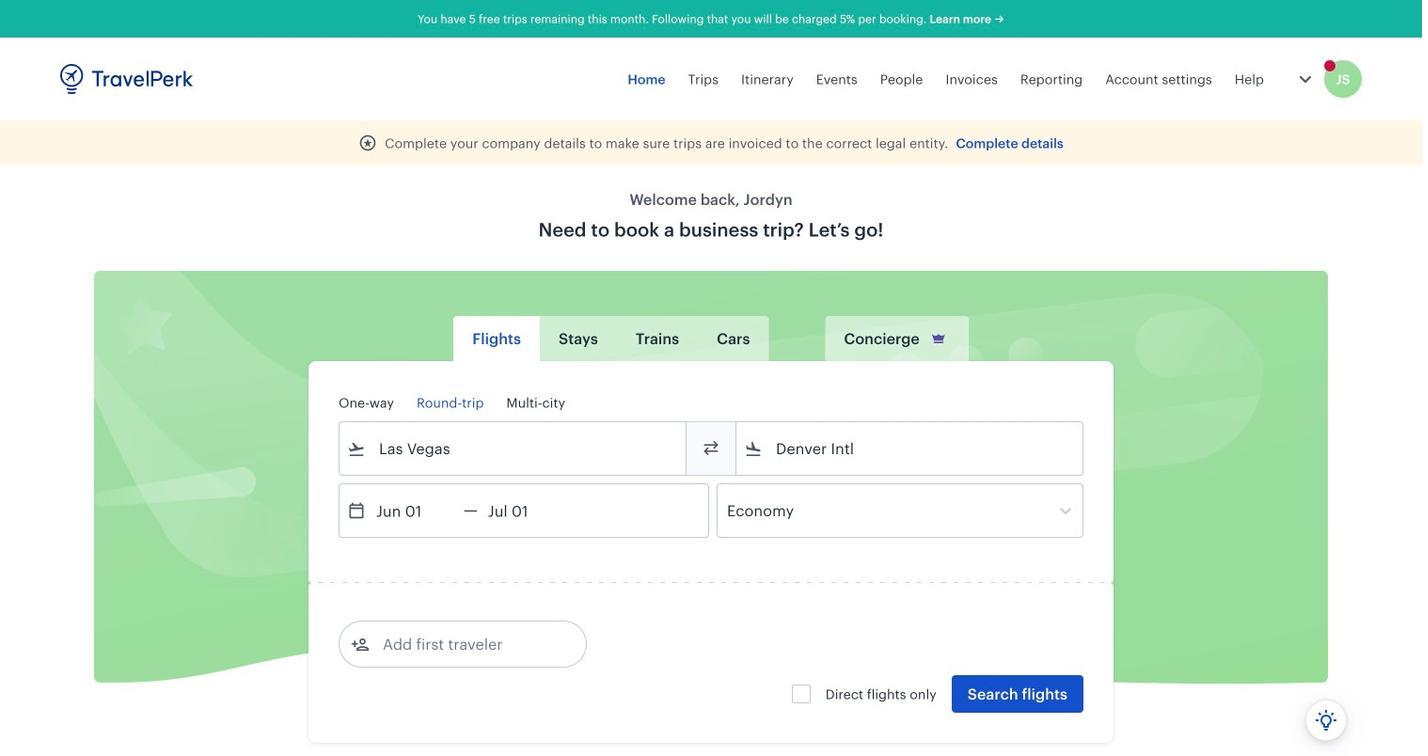 Task type: describe. For each thing, give the bounding box(es) containing it.
Return text field
[[478, 484, 575, 537]]

Add first traveler search field
[[370, 629, 565, 659]]

To search field
[[763, 434, 1058, 464]]



Task type: locate. For each thing, give the bounding box(es) containing it.
From search field
[[366, 434, 661, 464]]

Depart text field
[[366, 484, 464, 537]]



